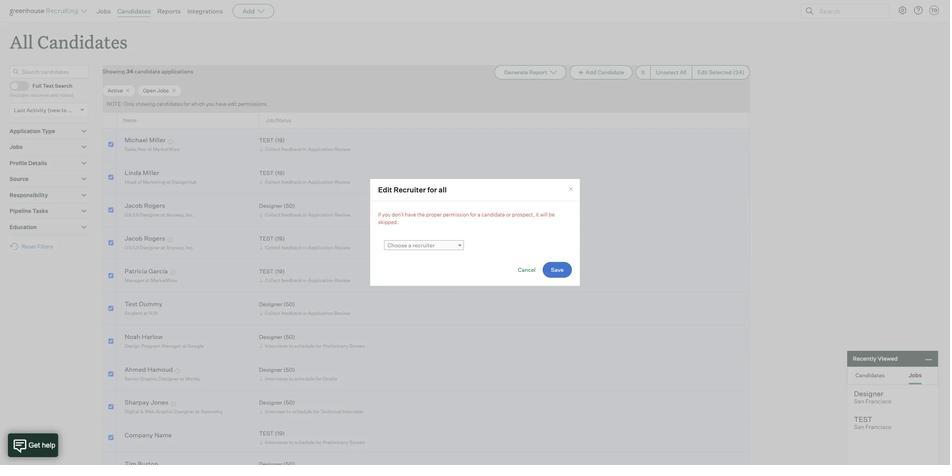 Task type: locate. For each thing, give the bounding box(es) containing it.
garcia
[[149, 268, 168, 276]]

1 test (19) collect feedback in application review from the top
[[259, 137, 351, 152]]

to down interviews to schedule for onsite 'link' in the bottom left of the page
[[287, 409, 291, 415]]

have inside if you don't have the proper permission for a candidate or prospect, it will be skipped.
[[405, 212, 417, 218]]

have left edit on the left of the page
[[216, 101, 227, 107]]

to inside 'designer (50) interviews to schedule for preliminary screen'
[[289, 344, 294, 350]]

name
[[123, 118, 137, 123], [154, 432, 172, 440]]

to up 'designer (50) interview to schedule for technical interview'
[[289, 376, 294, 382]]

anyway, down jacob rogers has been in application review for more than 5 days icon
[[166, 245, 185, 251]]

schedule inside designer (50) interviews to schedule for onsite
[[295, 376, 315, 382]]

0 horizontal spatial have
[[216, 101, 227, 107]]

jacob down head
[[125, 202, 143, 210]]

6 review from the top
[[335, 311, 351, 317]]

name down only at left top
[[123, 118, 137, 123]]

anyway, up jacob rogers has been in application review for more than 5 days icon
[[166, 212, 185, 218]]

interviews inside test (19) interviews to schedule for preliminary screen
[[265, 440, 288, 446]]

name right the company
[[154, 432, 172, 440]]

0 vertical spatial edit
[[698, 69, 708, 76]]

0 vertical spatial francisco
[[866, 399, 892, 406]]

configure image
[[899, 6, 908, 15]]

1 vertical spatial san
[[855, 424, 865, 431]]

you right which at top
[[206, 101, 215, 107]]

application for 1st collect feedback in application review link
[[308, 146, 334, 152]]

0 vertical spatial manager
[[125, 278, 144, 284]]

designer (50) collect feedback in application review
[[259, 203, 351, 218], [259, 301, 351, 317]]

0 vertical spatial add
[[243, 7, 255, 15]]

manager down patricia
[[125, 278, 144, 284]]

2 vertical spatial interviews
[[265, 440, 288, 446]]

ux/ui down jacob rogers
[[125, 245, 139, 251]]

td button
[[930, 6, 940, 15]]

jacob inside jacob rogers ux/ui designer at anyway, inc.
[[125, 202, 143, 210]]

1 preliminary from the top
[[323, 344, 348, 350]]

1 vertical spatial edit
[[378, 186, 392, 194]]

to up designer (50) interviews to schedule for onsite
[[289, 344, 294, 350]]

0 vertical spatial inc.
[[186, 212, 194, 218]]

interviews inside designer (50) interviews to schedule for onsite
[[265, 376, 288, 382]]

test for head of marketing at designhub
[[259, 170, 274, 177]]

to inside designer (50) interviews to schedule for onsite
[[289, 376, 294, 382]]

1 vertical spatial miller
[[143, 169, 159, 177]]

1 rogers from the top
[[144, 202, 165, 210]]

rogers inside jacob rogers ux/ui designer at anyway, inc.
[[144, 202, 165, 210]]

3 (19) from the top
[[275, 236, 285, 242]]

edit left "selected"
[[698, 69, 708, 76]]

test inside test (19) interviews to schedule for preliminary screen
[[259, 431, 274, 438]]

0 vertical spatial preliminary
[[323, 344, 348, 350]]

1 vertical spatial interviews
[[265, 376, 288, 382]]

designer inside designer (50) interviews to schedule for onsite
[[259, 367, 283, 374]]

rogers up ux/ui designer at anyway, inc.
[[144, 235, 165, 243]]

don't
[[392, 212, 404, 218]]

1 horizontal spatial candidate
[[482, 212, 505, 218]]

screen inside test (19) interviews to schedule for preliminary screen
[[350, 440, 365, 446]]

schedule inside test (19) interviews to schedule for preliminary screen
[[295, 440, 315, 446]]

4 in from the top
[[303, 245, 307, 251]]

add
[[243, 7, 255, 15], [586, 69, 597, 76]]

0 vertical spatial anyway,
[[166, 212, 185, 218]]

manager right program
[[162, 344, 181, 350]]

rogers down marketing
[[144, 202, 165, 210]]

test inside test san francisco
[[855, 416, 873, 424]]

td button
[[929, 4, 941, 17]]

have
[[216, 101, 227, 107], [405, 212, 417, 218]]

0 vertical spatial interviews to schedule for preliminary screen link
[[258, 343, 367, 350]]

all
[[439, 186, 447, 194]]

2 anyway, from the top
[[166, 245, 185, 251]]

2 rogers from the top
[[144, 235, 165, 243]]

sales rep at marketwise
[[125, 146, 180, 152]]

0 vertical spatial jacob rogers link
[[125, 202, 165, 211]]

4 collect from the top
[[265, 245, 281, 251]]

1 vertical spatial francisco
[[866, 424, 892, 431]]

0 vertical spatial all
[[10, 30, 33, 53]]

in for fifth collect feedback in application review link
[[303, 278, 307, 284]]

reset filters
[[21, 244, 53, 250]]

skipped.
[[378, 219, 399, 226]]

0 vertical spatial san
[[855, 399, 865, 406]]

san up test san francisco
[[855, 399, 865, 406]]

at left n/a
[[144, 311, 148, 317]]

0 vertical spatial rogers
[[144, 202, 165, 210]]

marketwise down michael miller has been in application review for more than 5 days icon
[[153, 146, 180, 152]]

jacob rogers link down of
[[125, 202, 165, 211]]

3 interviews from the top
[[265, 440, 288, 446]]

feedback for fifth collect feedback in application review link
[[282, 278, 302, 284]]

1 vertical spatial add
[[586, 69, 597, 76]]

2 preliminary from the top
[[323, 440, 348, 446]]

patricia
[[125, 268, 147, 276]]

graphic
[[140, 376, 158, 382], [156, 409, 173, 415]]

0 vertical spatial ux/ui
[[125, 212, 139, 218]]

interviews to schedule for preliminary screen link up designer (50) interviews to schedule for onsite
[[258, 343, 367, 350]]

recently
[[853, 356, 877, 363]]

5 review from the top
[[335, 278, 351, 284]]

application for fifth collect feedback in application review link
[[308, 278, 334, 284]]

screen inside 'designer (50) interviews to schedule for preliminary screen'
[[350, 344, 365, 350]]

greenhouse recruiting image
[[10, 6, 81, 16]]

designer (50) interviews to schedule for preliminary screen
[[259, 334, 365, 350]]

schedule up test (19) interviews to schedule for preliminary screen
[[292, 409, 312, 415]]

candidate left or
[[482, 212, 505, 218]]

1 (19) from the top
[[275, 137, 285, 144]]

last
[[14, 107, 25, 113]]

for left technical at the left bottom of page
[[313, 409, 319, 415]]

for
[[184, 101, 190, 107], [428, 186, 437, 194], [471, 212, 477, 218], [316, 344, 322, 350], [316, 376, 322, 382], [313, 409, 319, 415], [316, 440, 322, 446]]

jacob
[[125, 202, 143, 210], [125, 235, 143, 243]]

jacob rogers link up ux/ui designer at anyway, inc.
[[125, 235, 165, 244]]

1 vertical spatial have
[[405, 212, 417, 218]]

francisco inside designer san francisco
[[866, 399, 892, 406]]

rogers for jacob rogers ux/ui designer at anyway, inc.
[[144, 202, 165, 210]]

(50) inside 'designer (50) interviews to schedule for preliminary screen'
[[284, 334, 295, 341]]

add for add candidate
[[586, 69, 597, 76]]

you right if
[[382, 212, 391, 218]]

at left google
[[182, 344, 187, 350]]

1 horizontal spatial you
[[382, 212, 391, 218]]

schedule inside 'designer (50) interviews to schedule for preliminary screen'
[[295, 344, 315, 350]]

open
[[143, 87, 156, 94]]

san inside test san francisco
[[855, 424, 865, 431]]

1 san from the top
[[855, 399, 865, 406]]

for up designer (50) interviews to schedule for onsite
[[316, 344, 322, 350]]

recruiter
[[413, 242, 435, 249]]

1 vertical spatial preliminary
[[323, 440, 348, 446]]

4 test (19) collect feedback in application review from the top
[[259, 269, 351, 284]]

4 collect feedback in application review link from the top
[[258, 244, 353, 252]]

1 vertical spatial name
[[154, 432, 172, 440]]

a right permission
[[478, 212, 481, 218]]

0 horizontal spatial all
[[10, 30, 33, 53]]

1 review from the top
[[335, 146, 351, 152]]

1 vertical spatial jacob rogers link
[[125, 235, 165, 244]]

candidates right jobs link
[[117, 7, 151, 15]]

add candidate link
[[570, 65, 633, 80]]

2 (50) from the top
[[284, 301, 295, 308]]

schedule
[[295, 344, 315, 350], [295, 376, 315, 382], [292, 409, 312, 415], [295, 440, 315, 446]]

be
[[549, 212, 555, 218]]

2 interviews from the top
[[265, 376, 288, 382]]

rogers
[[144, 202, 165, 210], [144, 235, 165, 243]]

1 vertical spatial designer (50) collect feedback in application review
[[259, 301, 351, 317]]

program
[[141, 344, 161, 350]]

tasks
[[32, 208, 48, 215]]

francisco inside test san francisco
[[866, 424, 892, 431]]

jacob for jacob rogers ux/ui designer at anyway, inc.
[[125, 202, 143, 210]]

application for third collect feedback in application review link from the bottom
[[308, 245, 334, 251]]

2 jacob rogers link from the top
[[125, 235, 165, 244]]

schedule inside 'designer (50) interview to schedule for technical interview'
[[292, 409, 312, 415]]

1 horizontal spatial name
[[154, 432, 172, 440]]

rogers for jacob rogers
[[144, 235, 165, 243]]

2 jacob from the top
[[125, 235, 143, 243]]

interviews to schedule for preliminary screen link for (50)
[[258, 343, 367, 350]]

miller up marketing
[[143, 169, 159, 177]]

designer
[[259, 203, 283, 210], [140, 212, 160, 218], [140, 245, 160, 251], [259, 301, 283, 308], [259, 334, 283, 341], [259, 367, 283, 374], [159, 376, 179, 382], [855, 390, 884, 399], [259, 400, 283, 407], [174, 409, 194, 415]]

0 vertical spatial name
[[123, 118, 137, 123]]

at inside test dummy student at n/a
[[144, 311, 148, 317]]

6 collect from the top
[[265, 311, 281, 317]]

1 screen from the top
[[350, 344, 365, 350]]

miller
[[149, 136, 166, 144], [143, 169, 159, 177]]

add for add
[[243, 7, 255, 15]]

1 vertical spatial jacob
[[125, 235, 143, 243]]

5 (50) from the top
[[284, 400, 295, 407]]

1 feedback from the top
[[282, 146, 302, 152]]

1 horizontal spatial add
[[586, 69, 597, 76]]

for left the onsite
[[316, 376, 322, 382]]

san inside designer san francisco
[[855, 399, 865, 406]]

jobs
[[97, 7, 111, 15], [157, 87, 169, 94], [10, 144, 23, 151], [909, 372, 923, 379]]

3 in from the top
[[303, 212, 307, 218]]

designer (50) interviews to schedule for onsite
[[259, 367, 337, 382]]

edit inside dialog
[[378, 186, 392, 194]]

interviews to schedule for preliminary screen link down interview to schedule for technical interview link
[[258, 439, 367, 447]]

2 interviews to schedule for preliminary screen link from the top
[[258, 439, 367, 447]]

0 vertical spatial have
[[216, 101, 227, 107]]

2 (19) from the top
[[275, 170, 285, 177]]

interviews for test (19) interviews to schedule for preliminary screen
[[265, 440, 288, 446]]

1 interviews to schedule for preliminary screen link from the top
[[258, 343, 367, 350]]

for inside designer (50) interviews to schedule for onsite
[[316, 376, 322, 382]]

francisco
[[866, 399, 892, 406], [866, 424, 892, 431]]

preliminary inside test (19) interviews to schedule for preliminary screen
[[323, 440, 348, 446]]

application type
[[10, 128, 55, 134]]

0 vertical spatial jacob
[[125, 202, 143, 210]]

1 vertical spatial anyway,
[[166, 245, 185, 251]]

to inside test (19) interviews to schedule for preliminary screen
[[289, 440, 294, 446]]

to for designer (50) interviews to schedule for onsite
[[289, 376, 294, 382]]

designer (50) collect feedback in application review for jacob rogers
[[259, 203, 351, 218]]

0 vertical spatial designer (50) collect feedback in application review
[[259, 203, 351, 218]]

ux/ui
[[125, 212, 139, 218], [125, 245, 139, 251]]

application
[[10, 128, 41, 134], [308, 146, 334, 152], [308, 179, 334, 185], [308, 212, 334, 218], [308, 245, 334, 251], [308, 278, 334, 284], [308, 311, 334, 317]]

schedule left the onsite
[[295, 376, 315, 382]]

2 review from the top
[[335, 179, 351, 185]]

3 review from the top
[[335, 212, 351, 218]]

to inside 'designer (50) interview to schedule for technical interview'
[[287, 409, 291, 415]]

anyway, inside jacob rogers ux/ui designer at anyway, inc.
[[166, 212, 185, 218]]

graphic down jones
[[156, 409, 173, 415]]

3 (50) from the top
[[284, 334, 295, 341]]

test for sales rep at marketwise
[[259, 137, 274, 144]]

0 vertical spatial miller
[[149, 136, 166, 144]]

add inside popup button
[[243, 7, 255, 15]]

san
[[855, 399, 865, 406], [855, 424, 865, 431]]

graphic down ahmed hamoud link
[[140, 376, 158, 382]]

preliminary down technical at the left bottom of page
[[323, 440, 348, 446]]

san for test
[[855, 424, 865, 431]]

to down interview to schedule for technical interview link
[[289, 440, 294, 446]]

3 collect feedback in application review link from the top
[[258, 211, 353, 219]]

review for third collect feedback in application review link from the bottom
[[335, 245, 351, 251]]

all right the unselect
[[680, 69, 687, 76]]

schedule up designer (50) interviews to schedule for onsite
[[295, 344, 315, 350]]

candidate right 34
[[135, 68, 161, 75]]

for left all
[[428, 186, 437, 194]]

preliminary inside 'designer (50) interviews to schedule for preliminary screen'
[[323, 344, 348, 350]]

designer san francisco
[[855, 390, 892, 406]]

5 collect from the top
[[265, 278, 281, 284]]

3 collect from the top
[[265, 212, 281, 218]]

add button
[[233, 4, 274, 18]]

interviews
[[265, 344, 288, 350], [265, 376, 288, 382], [265, 440, 288, 446]]

test (19) collect feedback in application review for patricia garcia
[[259, 269, 351, 284]]

digital & web graphic designer at xeometry
[[125, 409, 223, 415]]

(19) for garcia
[[275, 269, 285, 275]]

generate report button
[[495, 65, 567, 80]]

to
[[62, 107, 67, 113], [289, 344, 294, 350], [289, 376, 294, 382], [287, 409, 291, 415], [289, 440, 294, 446]]

san down designer san francisco
[[855, 424, 865, 431]]

4 feedback from the top
[[282, 245, 302, 251]]

at right rep
[[148, 146, 152, 152]]

1 designer (50) collect feedback in application review from the top
[[259, 203, 351, 218]]

5 in from the top
[[303, 278, 307, 284]]

collect
[[265, 146, 281, 152], [265, 179, 281, 185], [265, 212, 281, 218], [265, 245, 281, 251], [265, 278, 281, 284], [265, 311, 281, 317]]

2 designer (50) collect feedback in application review from the top
[[259, 301, 351, 317]]

review for fifth collect feedback in application review link from the bottom
[[335, 179, 351, 185]]

1 in from the top
[[303, 146, 307, 152]]

jacob up ux/ui designer at anyway, inc.
[[125, 235, 143, 243]]

full text search (includes resumes and notes)
[[10, 83, 74, 98]]

for right permission
[[471, 212, 477, 218]]

6 feedback from the top
[[282, 311, 302, 317]]

schedule for designer (50) interviews to schedule for onsite
[[295, 376, 315, 382]]

edit
[[698, 69, 708, 76], [378, 186, 392, 194]]

1 horizontal spatial interview
[[343, 409, 363, 415]]

0 vertical spatial you
[[206, 101, 215, 107]]

1 vertical spatial candidate
[[482, 212, 505, 218]]

checkmark image
[[13, 83, 19, 88]]

at down the ahmed hamoud has been in onsite for more than 21 days image on the left bottom of page
[[180, 376, 184, 382]]

0 horizontal spatial candidate
[[135, 68, 161, 75]]

candidate inside if you don't have the proper permission for a candidate or prospect, it will be skipped.
[[482, 212, 505, 218]]

unselect
[[656, 69, 679, 76]]

Search candidates field
[[10, 65, 89, 78]]

ux/ui up jacob rogers
[[125, 212, 139, 218]]

4 (19) from the top
[[275, 269, 285, 275]]

close image
[[568, 186, 574, 193]]

1 vertical spatial interviews to schedule for preliminary screen link
[[258, 439, 367, 447]]

if
[[378, 212, 381, 218]]

1 vertical spatial rogers
[[144, 235, 165, 243]]

3 feedback from the top
[[282, 212, 302, 218]]

it
[[536, 212, 539, 218]]

to for last activity (new to old)
[[62, 107, 67, 113]]

manager inside noah harlow design program manager at google
[[162, 344, 181, 350]]

harlow
[[142, 333, 163, 341]]

0 vertical spatial screen
[[350, 344, 365, 350]]

(19)
[[275, 137, 285, 144], [275, 170, 285, 177], [275, 236, 285, 242], [275, 269, 285, 275], [275, 431, 285, 438]]

francisco down designer san francisco
[[866, 424, 892, 431]]

edit inside 'link'
[[698, 69, 708, 76]]

2 collect from the top
[[265, 179, 281, 185]]

review for 6th collect feedback in application review link from the top
[[335, 311, 351, 317]]

0 vertical spatial interviews
[[265, 344, 288, 350]]

34
[[126, 68, 134, 75]]

1 vertical spatial inc.
[[186, 245, 194, 251]]

preliminary up the onsite
[[323, 344, 348, 350]]

preliminary
[[323, 344, 348, 350], [323, 440, 348, 446]]

rep
[[138, 146, 147, 152]]

1 anyway, from the top
[[166, 212, 185, 218]]

francisco for test
[[866, 424, 892, 431]]

1 vertical spatial all
[[680, 69, 687, 76]]

test dummy link
[[125, 301, 162, 310]]

collect for third collect feedback in application review link from the bottom
[[265, 245, 281, 251]]

review for 1st collect feedback in application review link
[[335, 146, 351, 152]]

active
[[108, 87, 123, 94]]

0 vertical spatial candidate
[[135, 68, 161, 75]]

add candidate
[[586, 69, 625, 76]]

2 francisco from the top
[[866, 424, 892, 431]]

full
[[32, 83, 42, 89]]

1 vertical spatial manager
[[162, 344, 181, 350]]

0 horizontal spatial edit
[[378, 186, 392, 194]]

designer inside designer san francisco
[[855, 390, 884, 399]]

for inside test (19) interviews to schedule for preliminary screen
[[316, 440, 322, 446]]

1 jacob from the top
[[125, 202, 143, 210]]

have left 'the'
[[405, 212, 417, 218]]

francisco up test san francisco
[[866, 399, 892, 406]]

(19) for rogers
[[275, 236, 285, 242]]

1 inc. from the top
[[186, 212, 194, 218]]

miller inside linda miller head of marketing at designhub
[[143, 169, 159, 177]]

5 feedback from the top
[[282, 278, 302, 284]]

5 (19) from the top
[[275, 431, 285, 438]]

5 collect feedback in application review link from the top
[[258, 277, 353, 285]]

miller up "sales rep at marketwise"
[[149, 136, 166, 144]]

at right marketing
[[167, 179, 171, 185]]

a right choose
[[409, 242, 412, 249]]

0 vertical spatial a
[[478, 212, 481, 218]]

td
[[932, 8, 938, 13]]

student
[[125, 311, 143, 317]]

at inside jacob rogers ux/ui designer at anyway, inc.
[[161, 212, 165, 218]]

2 san from the top
[[855, 424, 865, 431]]

collect for third collect feedback in application review link from the top
[[265, 212, 281, 218]]

0 horizontal spatial a
[[409, 242, 412, 249]]

a inside if you don't have the proper permission for a candidate or prospect, it will be skipped.
[[478, 212, 481, 218]]

1 horizontal spatial have
[[405, 212, 417, 218]]

1 ux/ui from the top
[[125, 212, 139, 218]]

interviews to schedule for preliminary screen link
[[258, 343, 367, 350], [258, 439, 367, 447]]

schedule down interview to schedule for technical interview link
[[295, 440, 315, 446]]

sharpay jones
[[125, 399, 169, 407]]

2 ux/ui from the top
[[125, 245, 139, 251]]

at up jacob rogers
[[161, 212, 165, 218]]

None checkbox
[[108, 142, 114, 147], [108, 273, 114, 279], [108, 306, 114, 311], [108, 372, 114, 377], [108, 405, 114, 410], [108, 142, 114, 147], [108, 273, 114, 279], [108, 306, 114, 311], [108, 372, 114, 377], [108, 405, 114, 410]]

ahmed hamoud
[[125, 366, 173, 374]]

1 horizontal spatial a
[[478, 212, 481, 218]]

filters
[[37, 244, 53, 250]]

1 (50) from the top
[[284, 203, 295, 210]]

sharpay jones has been in technical interview for more than 14 days image
[[170, 402, 177, 407]]

6 in from the top
[[303, 311, 307, 317]]

applications
[[162, 68, 193, 75]]

in
[[303, 146, 307, 152], [303, 179, 307, 185], [303, 212, 307, 218], [303, 245, 307, 251], [303, 278, 307, 284], [303, 311, 307, 317]]

2 feedback from the top
[[282, 179, 302, 185]]

1 vertical spatial screen
[[350, 440, 365, 446]]

1 francisco from the top
[[866, 399, 892, 406]]

Search text field
[[818, 5, 882, 17]]

6 collect feedback in application review link from the top
[[258, 310, 353, 317]]

candidates down jobs link
[[37, 30, 128, 53]]

test (19) collect feedback in application review
[[259, 137, 351, 152], [259, 170, 351, 185], [259, 236, 351, 251], [259, 269, 351, 284]]

None checkbox
[[108, 175, 114, 180], [108, 208, 114, 213], [108, 241, 114, 246], [108, 339, 114, 344], [108, 436, 114, 441], [108, 175, 114, 180], [108, 208, 114, 213], [108, 241, 114, 246], [108, 339, 114, 344], [108, 436, 114, 441]]

patricia garcia has been in application review for more than 5 days image
[[169, 271, 176, 276]]

application for 6th collect feedback in application review link from the top
[[308, 311, 334, 317]]

at down patricia garcia link
[[145, 278, 150, 284]]

2 screen from the top
[[350, 440, 365, 446]]

at inside noah harlow design program manager at google
[[182, 344, 187, 350]]

last activity (new to old)
[[14, 107, 78, 113]]

1 vertical spatial ux/ui
[[125, 245, 139, 251]]

1 jacob rogers link from the top
[[125, 202, 165, 211]]

0 horizontal spatial interview
[[265, 409, 286, 415]]

0 horizontal spatial manager
[[125, 278, 144, 284]]

company
[[125, 432, 153, 440]]

michael miller
[[125, 136, 166, 144]]

1 collect from the top
[[265, 146, 281, 152]]

4 (50) from the top
[[284, 367, 295, 374]]

at left xeometry
[[195, 409, 200, 415]]

0 horizontal spatial add
[[243, 7, 255, 15]]

for inside 'designer (50) interview to schedule for technical interview'
[[313, 409, 319, 415]]

(19) inside test (19) interviews to schedule for preliminary screen
[[275, 431, 285, 438]]

for down interview to schedule for technical interview link
[[316, 440, 322, 446]]

to left old)
[[62, 107, 67, 113]]

interviews inside 'designer (50) interviews to schedule for preliminary screen'
[[265, 344, 288, 350]]

0 horizontal spatial name
[[123, 118, 137, 123]]

2 in from the top
[[303, 179, 307, 185]]

1 interviews from the top
[[265, 344, 288, 350]]

preliminary for (19)
[[323, 440, 348, 446]]

1 horizontal spatial edit
[[698, 69, 708, 76]]

cancel
[[518, 267, 536, 273]]

michael miller link
[[125, 136, 166, 145]]

marketwise down garcia
[[151, 278, 177, 284]]

edit left 'recruiter'
[[378, 186, 392, 194]]

screen for (19)
[[350, 440, 365, 446]]

1 horizontal spatial manager
[[162, 344, 181, 350]]

3 test (19) collect feedback in application review from the top
[[259, 236, 351, 251]]

all down "greenhouse recruiting" image
[[10, 30, 33, 53]]

4 review from the top
[[335, 245, 351, 251]]

1 vertical spatial you
[[382, 212, 391, 218]]



Task type: vqa. For each thing, say whether or not it's contained in the screenshot.
second the test
no



Task type: describe. For each thing, give the bounding box(es) containing it.
unselect all
[[656, 69, 687, 76]]

francisco for designer
[[866, 399, 892, 406]]

to for designer (50) interviews to schedule for preliminary screen
[[289, 344, 294, 350]]

review for fifth collect feedback in application review link
[[335, 278, 351, 284]]

at down jacob rogers
[[161, 245, 165, 251]]

designer inside jacob rogers ux/ui designer at anyway, inc.
[[140, 212, 160, 218]]

you inside if you don't have the proper permission for a candidate or prospect, it will be skipped.
[[382, 212, 391, 218]]

review for third collect feedback in application review link from the top
[[335, 212, 351, 218]]

test
[[125, 301, 138, 309]]

jacob rogers ux/ui designer at anyway, inc.
[[125, 202, 194, 218]]

edit selected (34) link
[[692, 65, 751, 80]]

edit
[[228, 101, 237, 107]]

designer (50) collect feedback in application review for test dummy
[[259, 301, 351, 317]]

ux/ui inside jacob rogers ux/ui designer at anyway, inc.
[[125, 212, 139, 218]]

1 vertical spatial a
[[409, 242, 412, 249]]

jobs link
[[97, 7, 111, 15]]

feedback for 1st collect feedback in application review link
[[282, 146, 302, 152]]

candidate reports are now available! apply filters and select "view in app" element
[[495, 65, 567, 80]]

0 horizontal spatial you
[[206, 101, 215, 107]]

viewed
[[878, 356, 898, 363]]

ahmed hamoud link
[[125, 366, 173, 375]]

recruiter
[[394, 186, 426, 194]]

of
[[138, 179, 142, 185]]

responsibility
[[10, 192, 48, 199]]

to for test (19) interviews to schedule for preliminary screen
[[289, 440, 294, 446]]

profile
[[10, 160, 27, 167]]

education
[[10, 224, 37, 231]]

2 interview from the left
[[343, 409, 363, 415]]

report
[[530, 69, 548, 76]]

job/status
[[266, 118, 291, 123]]

miller for linda
[[143, 169, 159, 177]]

2 inc. from the top
[[186, 245, 194, 251]]

marketing
[[143, 179, 166, 185]]

old)
[[68, 107, 78, 113]]

profile details
[[10, 160, 47, 167]]

permissions.
[[238, 101, 268, 107]]

candidate
[[598, 69, 625, 76]]

(includes
[[10, 92, 30, 98]]

interviews to schedule for preliminary screen link for (19)
[[258, 439, 367, 447]]

(50) for rogers
[[284, 203, 295, 210]]

miller for michael
[[149, 136, 166, 144]]

collect for 1st collect feedback in application review link
[[265, 146, 281, 152]]

0 vertical spatial candidates
[[117, 7, 151, 15]]

in for third collect feedback in application review link from the bottom
[[303, 245, 307, 251]]

company name link
[[125, 432, 172, 441]]

at inside linda miller head of marketing at designhub
[[167, 179, 171, 185]]

1 horizontal spatial all
[[680, 69, 687, 76]]

details
[[28, 160, 47, 167]]

in for 1st collect feedback in application review link
[[303, 146, 307, 152]]

feedback for third collect feedback in application review link from the top
[[282, 212, 302, 218]]

edit for edit recruiter for all
[[378, 186, 392, 194]]

edit recruiter for all dialog
[[370, 179, 581, 287]]

source
[[10, 176, 29, 183]]

google
[[188, 344, 204, 350]]

test for manager at marketwise
[[259, 269, 274, 275]]

manager at marketwise
[[125, 278, 177, 284]]

digital
[[125, 409, 139, 415]]

edit recruiter for all
[[378, 186, 447, 194]]

collect for 6th collect feedback in application review link from the top
[[265, 311, 281, 317]]

linda
[[125, 169, 141, 177]]

test (19) collect feedback in application review for michael miller
[[259, 137, 351, 152]]

morley
[[185, 376, 201, 382]]

interviews for designer (50) interviews to schedule for onsite
[[265, 376, 288, 382]]

reset filters button
[[10, 240, 57, 254]]

in for 6th collect feedback in application review link from the top
[[303, 311, 307, 317]]

for inside if you don't have the proper permission for a candidate or prospect, it will be skipped.
[[471, 212, 477, 218]]

only
[[124, 101, 135, 107]]

test for ux/ui designer at anyway, inc.
[[259, 236, 274, 242]]

proper
[[426, 212, 442, 218]]

xeometry
[[201, 409, 223, 415]]

n/a
[[149, 311, 158, 317]]

in for third collect feedback in application review link from the top
[[303, 212, 307, 218]]

open jobs
[[143, 87, 169, 94]]

if you don't have the proper permission for a candidate or prospect, it will be skipped.
[[378, 212, 555, 226]]

michael miller has been in application review for more than 5 days image
[[167, 140, 174, 144]]

noah harlow link
[[125, 333, 163, 343]]

activity
[[26, 107, 46, 113]]

text
[[43, 83, 54, 89]]

for inside 'designer (50) interviews to schedule for preliminary screen'
[[316, 344, 322, 350]]

linda miller link
[[125, 169, 159, 178]]

designer (50) interview to schedule for technical interview
[[259, 400, 363, 415]]

designer inside 'designer (50) interview to schedule for technical interview'
[[259, 400, 283, 407]]

interviews to schedule for onsite link
[[258, 376, 339, 383]]

preliminary for (50)
[[323, 344, 348, 350]]

(19) for miller
[[275, 137, 285, 144]]

will
[[541, 212, 548, 218]]

cancel link
[[518, 267, 536, 273]]

feedback for 6th collect feedback in application review link from the top
[[282, 311, 302, 317]]

search
[[55, 83, 72, 89]]

which
[[191, 101, 205, 107]]

x link
[[636, 65, 651, 80]]

reports link
[[157, 7, 181, 15]]

collect for fifth collect feedback in application review link from the bottom
[[265, 179, 281, 185]]

linda miller head of marketing at designhub
[[125, 169, 197, 185]]

(50) inside 'designer (50) interview to schedule for technical interview'
[[284, 400, 295, 407]]

showing
[[136, 101, 155, 107]]

permission
[[443, 212, 469, 218]]

noah
[[125, 333, 140, 341]]

unselect all link
[[651, 65, 692, 80]]

sharpay
[[125, 399, 149, 407]]

prospect,
[[512, 212, 535, 218]]

ux/ui designer at anyway, inc.
[[125, 245, 194, 251]]

recently viewed
[[853, 356, 898, 363]]

patricia garcia
[[125, 268, 168, 276]]

designer inside 'designer (50) interviews to schedule for preliminary screen'
[[259, 334, 283, 341]]

san for designer
[[855, 399, 865, 406]]

showing
[[103, 68, 125, 75]]

edit for edit selected (34)
[[698, 69, 708, 76]]

in for fifth collect feedback in application review link from the bottom
[[303, 179, 307, 185]]

feedback for third collect feedback in application review link from the bottom
[[282, 245, 302, 251]]

to for designer (50) interview to schedule for technical interview
[[287, 409, 291, 415]]

jones
[[151, 399, 169, 407]]

(50) for dummy
[[284, 301, 295, 308]]

note:
[[107, 101, 123, 107]]

interviews for designer (50) interviews to schedule for preliminary screen
[[265, 344, 288, 350]]

web
[[145, 409, 155, 415]]

test (19) collect feedback in application review for jacob rogers
[[259, 236, 351, 251]]

ahmed hamoud has been in onsite for more than 21 days image
[[174, 370, 181, 374]]

(50) inside designer (50) interviews to schedule for onsite
[[284, 367, 295, 374]]

all candidates
[[10, 30, 128, 53]]

inc. inside jacob rogers ux/ui designer at anyway, inc.
[[186, 212, 194, 218]]

feedback for fifth collect feedback in application review link from the bottom
[[282, 179, 302, 185]]

0 vertical spatial graphic
[[140, 376, 158, 382]]

type
[[42, 128, 55, 134]]

showing 34 candidate applications
[[103, 68, 193, 75]]

collect for fifth collect feedback in application review link
[[265, 278, 281, 284]]

interview to schedule for technical interview link
[[258, 408, 365, 416]]

1 vertical spatial candidates
[[37, 30, 128, 53]]

candidates link
[[117, 7, 151, 15]]

and
[[50, 92, 59, 98]]

schedule for designer (50) interview to schedule for technical interview
[[292, 409, 312, 415]]

for left which at top
[[184, 101, 190, 107]]

(34)
[[734, 69, 745, 76]]

pipeline
[[10, 208, 31, 215]]

screen for (50)
[[350, 344, 365, 350]]

test dummy student at n/a
[[125, 301, 162, 317]]

(50) for harlow
[[284, 334, 295, 341]]

integrations
[[187, 7, 223, 15]]

reset
[[21, 244, 36, 250]]

jacob for jacob rogers
[[125, 235, 143, 243]]

1 collect feedback in application review link from the top
[[258, 146, 353, 153]]

generate
[[505, 69, 529, 76]]

1 vertical spatial graphic
[[156, 409, 173, 415]]

2 collect feedback in application review link from the top
[[258, 179, 353, 186]]

notes)
[[60, 92, 74, 98]]

onsite
[[323, 376, 337, 382]]

application for third collect feedback in application review link from the top
[[308, 212, 334, 218]]

0 vertical spatial marketwise
[[153, 146, 180, 152]]

1 vertical spatial marketwise
[[151, 278, 177, 284]]

designhub
[[172, 179, 197, 185]]

pipeline tasks
[[10, 208, 48, 215]]

jacob rogers has been in application review for more than 5 days image
[[167, 238, 174, 243]]

2 test (19) collect feedback in application review from the top
[[259, 170, 351, 185]]

last activity (new to old) option
[[14, 107, 78, 113]]

choose a recruiter link
[[384, 241, 464, 250]]

schedule for test (19) interviews to schedule for preliminary screen
[[295, 440, 315, 446]]

choose a recruiter
[[388, 242, 435, 249]]

company name
[[125, 432, 172, 440]]

1 interview from the left
[[265, 409, 286, 415]]

application for fifth collect feedback in application review link from the bottom
[[308, 179, 334, 185]]

schedule for designer (50) interviews to schedule for preliminary screen
[[295, 344, 315, 350]]



